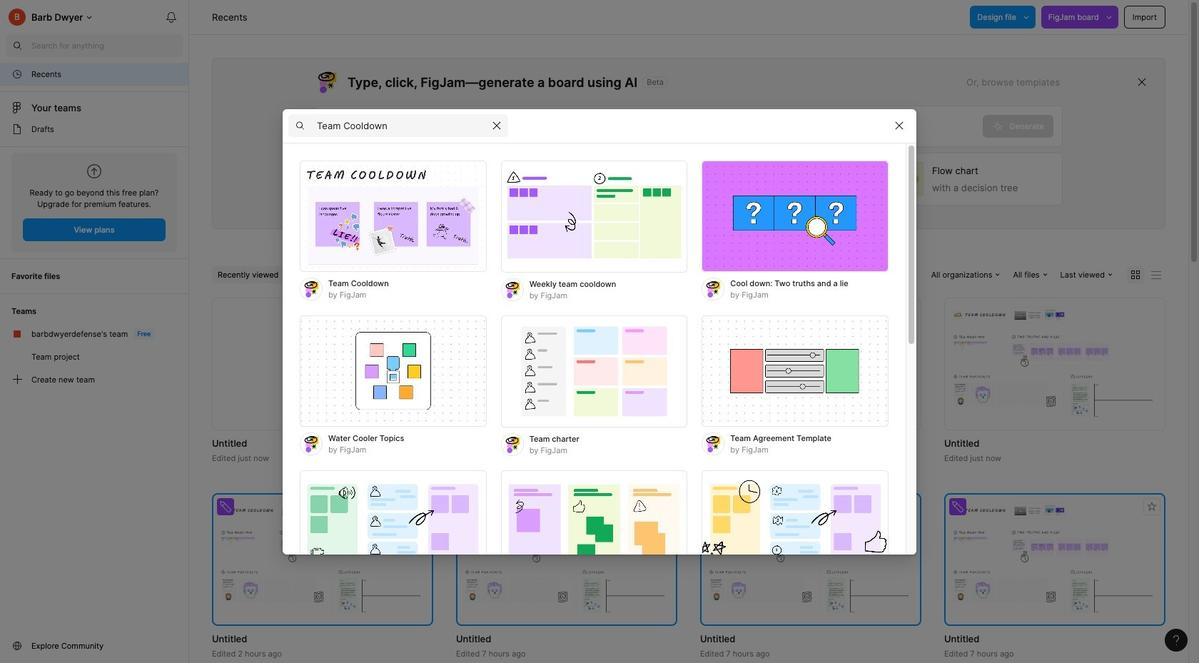Task type: locate. For each thing, give the bounding box(es) containing it.
team meeting agenda image
[[702, 470, 889, 582]]

search 32 image
[[6, 34, 29, 57]]

water cooler topics image
[[300, 315, 487, 427]]

dialog
[[283, 109, 917, 663]]

cool down: two truths and a lie image
[[702, 160, 889, 272]]

team charter image
[[501, 315, 688, 427]]

team agreement template image
[[702, 315, 889, 427]]

file thumbnail image
[[708, 307, 915, 421], [952, 307, 1159, 421], [219, 502, 426, 617], [463, 502, 670, 617], [708, 502, 915, 617], [952, 502, 1159, 617]]

team stand up image
[[501, 470, 688, 582]]



Task type: describe. For each thing, give the bounding box(es) containing it.
team weekly image
[[300, 470, 487, 582]]

Ex: A weekly team meeting, starting with an ice breaker field
[[316, 106, 983, 146]]

team cooldown image
[[300, 160, 487, 272]]

bell 32 image
[[160, 6, 183, 29]]

community 16 image
[[11, 640, 23, 652]]

Search for anything text field
[[31, 40, 183, 51]]

Search templates text field
[[317, 117, 486, 134]]

page 16 image
[[11, 124, 23, 135]]

weekly team cooldown image
[[501, 160, 688, 272]]

recent 16 image
[[11, 69, 23, 80]]



